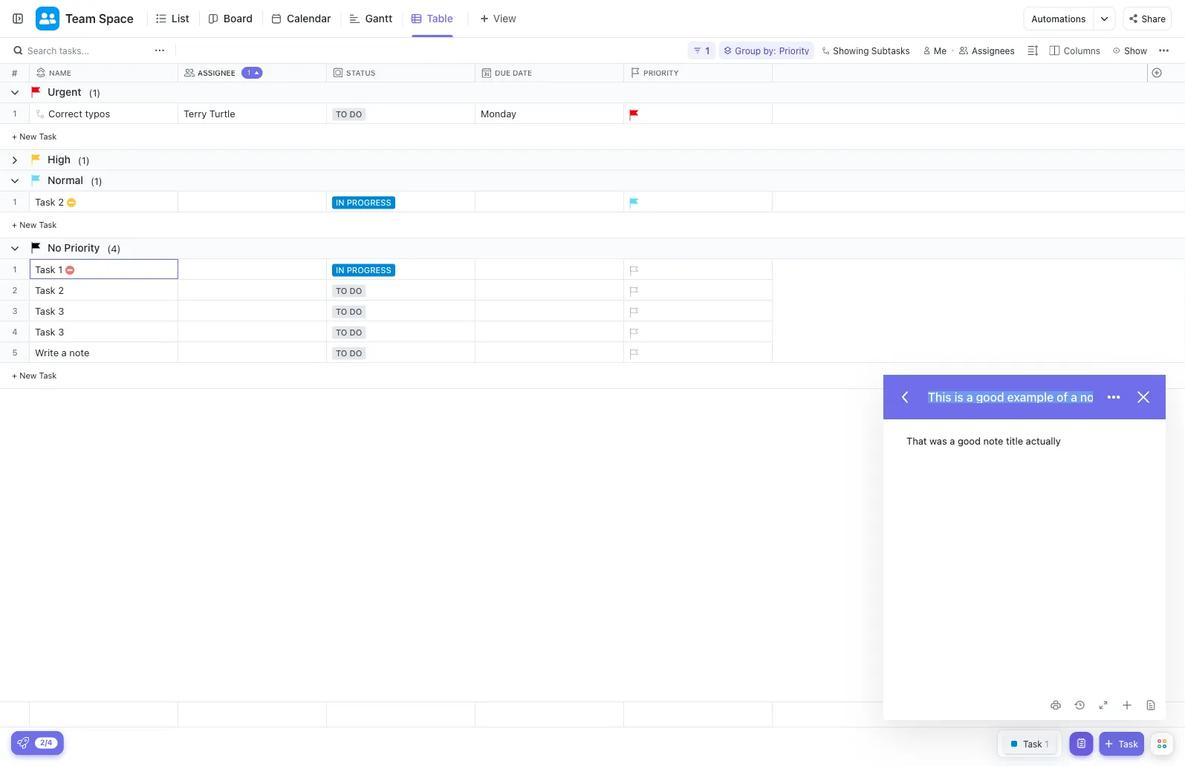 Task type: locate. For each thing, give the bounding box(es) containing it.
2 to do cell from the top
[[327, 280, 476, 300]]

priority up urgent cell on the top
[[643, 68, 679, 77]]

priority inside 'priority' dropdown button
[[643, 68, 679, 77]]

this is a good example of a note
[[928, 390, 1105, 405]]

2 progress from the top
[[347, 266, 391, 275]]

2 in progress from the top
[[336, 266, 391, 275]]

press space to select this row. row
[[0, 103, 30, 124], [30, 103, 773, 126], [1147, 103, 1184, 124], [0, 192, 30, 212], [30, 192, 773, 215], [1147, 192, 1184, 212], [0, 259, 30, 280], [30, 259, 773, 282], [1147, 259, 1184, 280], [0, 280, 30, 301], [30, 280, 773, 303], [1147, 280, 1184, 301], [0, 301, 30, 322], [30, 301, 773, 324], [1147, 301, 1184, 322], [0, 322, 30, 343], [30, 322, 773, 345], [1147, 322, 1184, 343], [0, 343, 30, 363], [30, 343, 773, 366], [1147, 343, 1184, 363], [30, 703, 773, 728], [1147, 703, 1184, 728]]

due date
[[495, 69, 532, 77]]

0 vertical spatial (1)
[[89, 87, 101, 98]]

1 vertical spatial priority
[[643, 68, 679, 77]]

task 3 for third 'set priority' 'element' from the bottom of the row group containing correct typos
[[35, 306, 64, 317]]

2 vertical spatial (1)
[[91, 175, 102, 186]]

3 to do cell from the top
[[327, 301, 476, 321]]

2 vertical spatial new
[[19, 371, 37, 380]]

4 set priority element from the top
[[622, 322, 644, 345]]

3 for to do "cell" associated with set priority image corresponding to 2nd 'set priority' 'element' from the bottom
[[58, 327, 64, 338]]

1 vertical spatial (1)
[[78, 155, 90, 166]]

of
[[1057, 390, 1068, 405]]

3 new from the top
[[19, 371, 37, 380]]

do for set priority image related to fifth 'set priority' 'element' from the top
[[350, 349, 362, 358]]

to for set priority image associated with third 'set priority' 'element' from the bottom of the row group containing correct typos
[[336, 307, 347, 317]]

(1) right high
[[78, 155, 90, 166]]

new task
[[19, 132, 57, 141], [19, 220, 57, 230], [19, 371, 57, 380]]

to
[[336, 110, 347, 119], [336, 286, 347, 296], [336, 307, 347, 317], [336, 328, 347, 338], [336, 349, 347, 358]]

2 for task 2
[[58, 197, 64, 208]]

showing
[[833, 45, 869, 56]]

task 3 up write
[[35, 327, 64, 338]]

a inside row group
[[61, 347, 67, 358]]

3 to from the top
[[336, 307, 347, 317]]

2 in progress cell from the top
[[327, 259, 476, 279]]

1 inside assignee column header
[[247, 69, 251, 77]]

1 vertical spatial in
[[336, 266, 344, 275]]

4 to from the top
[[336, 328, 347, 338]]

3 set priority image from the top
[[622, 343, 644, 366]]

to do for press space to select this row. row containing ‎task 2
[[336, 286, 362, 296]]

example
[[1007, 390, 1054, 405]]

5 to do from the top
[[336, 349, 362, 358]]

(1) for high
[[78, 155, 90, 166]]

1 in progress from the top
[[336, 198, 391, 208]]

(4)
[[107, 243, 121, 254]]

1 progress from the top
[[347, 198, 391, 208]]

(1)
[[89, 87, 101, 98], [78, 155, 90, 166], [91, 175, 102, 186]]

normal cell
[[0, 171, 1184, 191]]

in progress
[[336, 198, 391, 208], [336, 266, 391, 275]]

2 set priority image from the top
[[622, 281, 644, 303]]

1 set priority element from the top
[[622, 260, 644, 282]]

grid
[[0, 64, 1185, 728]]

high cell
[[0, 150, 1184, 170]]

2 new task from the top
[[19, 220, 57, 230]]

1 vertical spatial good
[[958, 436, 981, 447]]

share button
[[1123, 7, 1172, 30]]

to do cell
[[327, 103, 476, 123], [327, 280, 476, 300], [327, 301, 476, 321], [327, 322, 476, 342], [327, 343, 476, 363]]

1 horizontal spatial priority
[[643, 68, 679, 77]]

1 up priority column header
[[705, 45, 710, 56]]

0 vertical spatial in
[[336, 198, 344, 208]]

row group containing urgent
[[0, 82, 1184, 389]]

2 set priority image from the top
[[622, 322, 644, 345]]

new
[[19, 132, 37, 141], [19, 220, 37, 230], [19, 371, 37, 380]]

set priority image for 2
[[622, 281, 644, 303]]

board
[[224, 12, 253, 25]]

status column header
[[327, 64, 478, 82]]

2 horizontal spatial priority
[[779, 45, 809, 56]]

gantt
[[365, 12, 392, 25]]

3 down '‎task 2'
[[58, 306, 64, 317]]

2 down the normal
[[58, 197, 64, 208]]

(1) inside normal cell
[[91, 175, 102, 186]]

1 vertical spatial in progress cell
[[327, 259, 476, 279]]

a right write
[[61, 347, 67, 358]]

tasks...
[[59, 45, 89, 56]]

task 3
[[35, 306, 64, 317], [35, 327, 64, 338]]

urgent cell
[[0, 82, 1184, 103]]

1 vertical spatial progress
[[347, 266, 391, 275]]

2 ‎task from the top
[[35, 285, 55, 296]]

user friends image
[[39, 12, 56, 25]]

2
[[58, 197, 64, 208], [58, 285, 64, 296], [12, 285, 17, 295]]

to for set priority image related to fifth 'set priority' 'element' from the top
[[336, 349, 347, 358]]

2 vertical spatial new task
[[19, 371, 57, 380]]

1 to do from the top
[[336, 110, 362, 119]]

1 ‎task from the top
[[35, 264, 55, 275]]

terry turtle
[[184, 108, 235, 119]]

priority right no
[[64, 242, 100, 254]]

in progress cell
[[327, 192, 476, 212], [327, 259, 476, 279]]

Search tasks... text field
[[27, 40, 151, 61]]

3 to do from the top
[[336, 307, 362, 317]]

monday
[[481, 108, 516, 119]]

in for task 2
[[336, 198, 344, 208]]

(1) inside urgent cell
[[89, 87, 101, 98]]

3
[[58, 306, 64, 317], [12, 306, 18, 316], [58, 327, 64, 338]]

1 down #
[[13, 108, 17, 118]]

5 to do cell from the top
[[327, 343, 476, 363]]

new task right 1 1 2 3 1 4 5
[[19, 220, 57, 230]]

press space to select this row. row containing 3
[[0, 301, 30, 322]]

2 in from the top
[[336, 266, 344, 275]]

team space
[[65, 12, 134, 26]]

0 horizontal spatial priority
[[64, 242, 100, 254]]

gantt link
[[365, 0, 398, 37]]

row group
[[0, 82, 30, 389], [0, 82, 1184, 389], [30, 82, 773, 389], [1147, 82, 1184, 389]]

1 right assignee
[[247, 69, 251, 77]]

priority inside no priority cell
[[64, 242, 100, 254]]

table
[[427, 12, 453, 25]]

1 vertical spatial task 3
[[35, 327, 64, 338]]

set priority image
[[622, 302, 644, 324], [622, 322, 644, 345], [622, 343, 644, 366]]

urgent
[[48, 86, 81, 98]]

new task up high
[[19, 132, 57, 141]]

set priority image
[[622, 260, 644, 282], [622, 281, 644, 303]]

2 to do from the top
[[336, 286, 362, 296]]

calendar link
[[287, 0, 337, 37]]

0 vertical spatial new
[[19, 132, 37, 141]]

in for ‎task 1
[[336, 266, 344, 275]]

assignee
[[198, 68, 235, 77]]

progress for task 2
[[347, 198, 391, 208]]

cell
[[178, 192, 327, 212], [476, 192, 624, 212], [178, 259, 327, 279], [476, 259, 624, 279], [178, 280, 327, 300], [476, 280, 624, 300], [178, 301, 327, 321], [476, 301, 624, 321], [178, 322, 327, 342], [476, 322, 624, 342], [178, 343, 327, 363], [476, 343, 624, 363]]

5 do from the top
[[350, 349, 362, 358]]

in
[[336, 198, 344, 208], [336, 266, 344, 275]]

progress
[[347, 198, 391, 208], [347, 266, 391, 275]]

no priority
[[48, 242, 100, 254]]

normal
[[48, 174, 83, 186]]

name button
[[30, 68, 178, 78]]

1 vertical spatial ‎task
[[35, 285, 55, 296]]

0 vertical spatial task 3
[[35, 306, 64, 317]]

0 horizontal spatial note
[[69, 347, 89, 358]]

1 set priority image from the top
[[622, 260, 644, 282]]

team space button
[[59, 2, 134, 35]]

1 vertical spatial new
[[19, 220, 37, 230]]

priority
[[779, 45, 809, 56], [643, 68, 679, 77], [64, 242, 100, 254]]

3 up write a note
[[58, 327, 64, 338]]

0 vertical spatial new task
[[19, 132, 57, 141]]

due date button
[[476, 68, 624, 78]]

press space to select this row. row containing 2
[[0, 280, 30, 301]]

1 set priority image from the top
[[622, 302, 644, 324]]

press space to select this row. row containing write a note
[[30, 343, 773, 366]]

write a note
[[35, 347, 89, 358]]

4 do from the top
[[350, 328, 362, 338]]

0 vertical spatial priority
[[779, 45, 809, 56]]

do
[[350, 110, 362, 119], [350, 286, 362, 296], [350, 307, 362, 317], [350, 328, 362, 338], [350, 349, 362, 358]]

4 to do cell from the top
[[327, 322, 476, 342]]

task
[[39, 132, 57, 141], [35, 197, 55, 208], [39, 220, 57, 230], [35, 306, 55, 317], [35, 327, 55, 338], [39, 371, 57, 380], [1119, 739, 1138, 750]]

a
[[61, 347, 67, 358], [967, 390, 973, 405], [1071, 390, 1077, 405], [950, 436, 955, 447]]

a right is
[[967, 390, 973, 405]]

1 vertical spatial new task
[[19, 220, 57, 230]]

note
[[69, 347, 89, 358], [1080, 390, 1105, 405], [983, 436, 1003, 447]]

0 vertical spatial in progress
[[336, 198, 391, 208]]

to do
[[336, 110, 362, 119], [336, 286, 362, 296], [336, 307, 362, 317], [336, 328, 362, 338], [336, 349, 362, 358]]

1 down no
[[58, 264, 63, 275]]

1 to from the top
[[336, 110, 347, 119]]

‎task up '‎task 2'
[[35, 264, 55, 275]]

share
[[1142, 13, 1166, 24]]

good right is
[[976, 390, 1004, 405]]

2 inside 1 1 2 3 1 4 5
[[12, 285, 17, 295]]

good
[[976, 390, 1004, 405], [958, 436, 981, 447]]

typos
[[85, 108, 110, 119]]

press space to select this row. row containing task 2
[[30, 192, 773, 215]]

3 up 4
[[12, 306, 18, 316]]

note left title
[[983, 436, 1003, 447]]

(1) right the normal
[[91, 175, 102, 186]]

1 horizontal spatial note
[[983, 436, 1003, 447]]

dropdown menu image
[[476, 703, 623, 727]]

press space to select this row. row containing 5
[[0, 343, 30, 363]]

in progress cell for ‎task 1
[[327, 259, 476, 279]]

2 task 3 from the top
[[35, 327, 64, 338]]

1 inside dropdown button
[[705, 45, 710, 56]]

‎task
[[35, 264, 55, 275], [35, 285, 55, 296]]

terry turtle cell
[[178, 103, 327, 123]]

0 vertical spatial note
[[69, 347, 89, 358]]

status button
[[327, 68, 476, 78]]

1 do from the top
[[350, 110, 362, 119]]

columns
[[1064, 45, 1100, 56]]

1 in progress cell from the top
[[327, 192, 476, 212]]

5 to from the top
[[336, 349, 347, 358]]

to do cell for set priority image corresponding to 2nd 'set priority' 'element' from the bottom
[[327, 322, 476, 342]]

1 vertical spatial in progress
[[336, 266, 391, 275]]

note right write
[[69, 347, 89, 358]]

1 task 3 from the top
[[35, 306, 64, 317]]

0 vertical spatial ‎task
[[35, 264, 55, 275]]

2 left '‎task 2'
[[12, 285, 17, 295]]

3 do from the top
[[350, 307, 362, 317]]

(1) up typos at left
[[89, 87, 101, 98]]

(1) for urgent
[[89, 87, 101, 98]]

‎task down ‎task 1
[[35, 285, 55, 296]]

list link
[[172, 0, 195, 37]]

‎task for ‎task 1
[[35, 264, 55, 275]]

view
[[493, 12, 516, 25]]

1 in from the top
[[336, 198, 344, 208]]

correct
[[48, 108, 82, 119]]

task 3 for 2nd 'set priority' 'element' from the bottom
[[35, 327, 64, 338]]

search
[[27, 45, 57, 56]]

name
[[49, 68, 71, 77]]

priority right by:
[[779, 45, 809, 56]]

2 horizontal spatial note
[[1080, 390, 1105, 405]]

due
[[495, 69, 511, 77]]

0 vertical spatial progress
[[347, 198, 391, 208]]

(1) inside high cell
[[78, 155, 90, 166]]

good right was
[[958, 436, 981, 447]]

set priority element
[[622, 260, 644, 282], [622, 281, 644, 303], [622, 302, 644, 324], [622, 322, 644, 345], [622, 343, 644, 366]]

1
[[705, 45, 710, 56], [247, 69, 251, 77], [13, 108, 17, 118], [13, 197, 17, 207], [58, 264, 63, 275], [13, 265, 17, 274]]

task 3 down '‎task 2'
[[35, 306, 64, 317]]

row
[[30, 64, 776, 82]]

to do for press space to select this row. row containing write a note
[[336, 349, 362, 358]]

new task down write
[[19, 371, 57, 380]]

4 to do from the top
[[336, 328, 362, 338]]

1 button
[[688, 42, 716, 59]]

3 set priority element from the top
[[622, 302, 644, 324]]

#
[[12, 68, 17, 78]]

2 new from the top
[[19, 220, 37, 230]]

0 vertical spatial good
[[976, 390, 1004, 405]]

to for set priority image corresponding to 2nd 'set priority' 'element' from the bottom
[[336, 328, 347, 338]]

2 down ‎task 1
[[58, 285, 64, 296]]

note right of
[[1080, 390, 1105, 405]]

5
[[12, 348, 17, 357]]

to do cell for set priority image associated with third 'set priority' 'element' from the bottom of the row group containing correct typos
[[327, 301, 476, 321]]

2 do from the top
[[350, 286, 362, 296]]

2 vertical spatial priority
[[64, 242, 100, 254]]

0 vertical spatial in progress cell
[[327, 192, 476, 212]]

2/4
[[40, 739, 52, 747]]



Task type: describe. For each thing, give the bounding box(es) containing it.
press space to select this row. row containing 4
[[0, 322, 30, 343]]

set priority image for 1
[[622, 260, 644, 282]]

1 new from the top
[[19, 132, 37, 141]]

this
[[928, 390, 951, 405]]

turtle
[[209, 108, 235, 119]]

2 vertical spatial note
[[983, 436, 1003, 447]]

that was a good note title actually
[[906, 436, 1061, 447]]

5 set priority element from the top
[[622, 343, 644, 366]]

onboarding checklist button image
[[17, 738, 29, 750]]

no priority cell
[[0, 239, 1184, 259]]

show button
[[1108, 42, 1152, 59]]

row containing name
[[30, 64, 776, 82]]

write
[[35, 347, 59, 358]]

status
[[346, 68, 376, 77]]

no
[[48, 242, 61, 254]]

(1) for normal
[[91, 175, 102, 186]]

assignees
[[972, 45, 1015, 56]]

table link
[[427, 0, 459, 37]]

subtasks
[[871, 45, 910, 56]]

to do cell for set priority icon corresponding to 2
[[327, 280, 476, 300]]

1 vertical spatial note
[[1080, 390, 1105, 405]]

‎task 1
[[35, 264, 63, 275]]

group
[[735, 45, 761, 56]]

grid containing urgent
[[0, 64, 1185, 728]]

board link
[[224, 0, 259, 37]]

3 for to do "cell" for set priority image associated with third 'set priority' 'element' from the bottom of the row group containing correct typos
[[58, 306, 64, 317]]

1 left task 2 on the left of page
[[13, 197, 17, 207]]

in progress cell for task 2
[[327, 192, 476, 212]]

that
[[906, 436, 927, 447]]

a right of
[[1071, 390, 1077, 405]]

automations button
[[1024, 7, 1093, 30]]

1 left ‎task 1
[[13, 265, 17, 274]]

set priority image for fifth 'set priority' 'element' from the top
[[622, 343, 644, 366]]

automations
[[1032, 13, 1086, 24]]

is
[[954, 390, 963, 405]]

2 to from the top
[[336, 286, 347, 296]]

search tasks...
[[27, 45, 89, 56]]

view button
[[468, 9, 521, 28]]

task 2
[[35, 197, 64, 208]]

calendar
[[287, 12, 331, 25]]

team
[[65, 12, 96, 26]]

assignees button
[[953, 42, 1021, 59]]

4
[[12, 327, 18, 337]]

‎task for ‎task 2
[[35, 285, 55, 296]]

correct typos
[[48, 108, 110, 119]]

priority column header
[[624, 64, 776, 82]]

good for note
[[958, 436, 981, 447]]

press space to select this row. row containing ‎task 2
[[30, 280, 773, 303]]

2 set priority element from the top
[[622, 281, 644, 303]]

list
[[172, 12, 189, 25]]

date
[[513, 69, 532, 77]]

note inside press space to select this row. row
[[69, 347, 89, 358]]

3 inside 1 1 2 3 1 4 5
[[12, 306, 18, 316]]

columns button
[[1045, 42, 1108, 59]]

press space to select this row. row containing correct typos
[[30, 103, 773, 126]]

to do cell for set priority image related to fifth 'set priority' 'element' from the top
[[327, 343, 476, 363]]

row group containing correct typos
[[30, 82, 773, 389]]

group by: priority
[[735, 45, 809, 56]]

me
[[934, 45, 947, 56]]

actually
[[1026, 436, 1061, 447]]

do for set priority image associated with third 'set priority' 'element' from the bottom of the row group containing correct typos
[[350, 307, 362, 317]]

title
[[1006, 436, 1023, 447]]

task inside press space to select this row. row
[[35, 197, 55, 208]]

1 new task from the top
[[19, 132, 57, 141]]

1 1 2 3 1 4 5
[[12, 108, 18, 357]]

to do for press space to select this row. row containing correct typos
[[336, 110, 362, 119]]

set priority image for 2nd 'set priority' 'element' from the bottom
[[622, 322, 644, 345]]

in progress for ‎task 1
[[336, 266, 391, 275]]

terry
[[184, 108, 207, 119]]

set priority image for third 'set priority' 'element' from the bottom of the row group containing correct typos
[[622, 302, 644, 324]]

do for set priority image corresponding to 2nd 'set priority' 'element' from the bottom
[[350, 328, 362, 338]]

good for example
[[976, 390, 1004, 405]]

‎task 2
[[35, 285, 64, 296]]

due date column header
[[476, 64, 627, 82]]

priority button
[[624, 68, 773, 78]]

1 to do cell from the top
[[327, 103, 476, 123]]

name column header
[[30, 64, 181, 82]]

2 for ‎task 2
[[58, 285, 64, 296]]

space
[[99, 12, 134, 26]]

showing subtasks
[[833, 45, 910, 56]]

me button
[[917, 42, 953, 59]]

high
[[48, 153, 70, 166]]

progress for ‎task 1
[[347, 266, 391, 275]]

press space to select this row. row containing ‎task 1
[[30, 259, 773, 282]]

priority inside the group by: priority
[[779, 45, 809, 56]]

was
[[930, 436, 947, 447]]

3 new task from the top
[[19, 371, 57, 380]]

onboarding checklist button element
[[17, 738, 29, 750]]

in progress for task 2
[[336, 198, 391, 208]]

show
[[1124, 45, 1147, 56]]

monday cell
[[476, 103, 624, 123]]

row group containing 1 1 2 3 1 4 5
[[0, 82, 30, 389]]

assignee column header
[[178, 64, 330, 82]]

showing subtasks button
[[817, 42, 914, 59]]

by:
[[763, 45, 776, 56]]

a right was
[[950, 436, 955, 447]]



Task type: vqa. For each thing, say whether or not it's contained in the screenshot.
PRESS SPACE TO SELECT THIS ROW. row containing Write a note
yes



